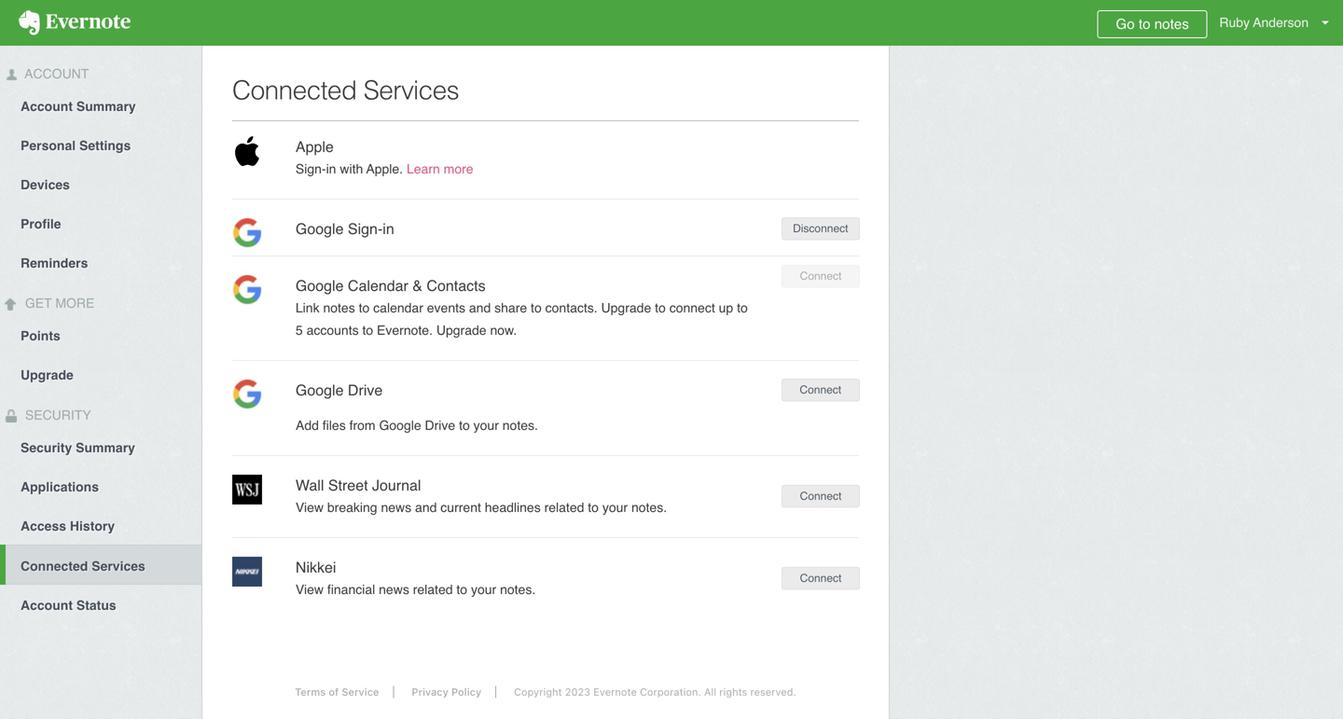 Task type: locate. For each thing, give the bounding box(es) containing it.
profile
[[21, 216, 61, 231]]

account for account
[[21, 66, 89, 81]]

to down current
[[457, 582, 467, 597]]

1 vertical spatial notes
[[323, 300, 355, 315]]

copyright 2023 evernote corporation. all rights reserved.
[[514, 686, 796, 698]]

nikkei
[[296, 559, 336, 576]]

1 vertical spatial security
[[21, 440, 72, 455]]

0 horizontal spatial upgrade
[[21, 368, 73, 382]]

2 vertical spatial account
[[21, 598, 73, 613]]

0 horizontal spatial notes
[[323, 300, 355, 315]]

1 horizontal spatial connected services
[[232, 76, 459, 105]]

news down journal
[[381, 500, 412, 515]]

2 vertical spatial upgrade
[[21, 368, 73, 382]]

notes. for nikkei
[[500, 582, 536, 597]]

nikkei view financial news related to your notes.
[[296, 559, 536, 597]]

1 view from the top
[[296, 500, 324, 515]]

None submit
[[781, 217, 860, 240], [782, 265, 860, 288], [781, 378, 860, 401], [782, 485, 860, 508], [782, 567, 860, 590], [781, 217, 860, 240], [782, 265, 860, 288], [781, 378, 860, 401], [782, 485, 860, 508], [782, 567, 860, 590]]

up
[[719, 300, 733, 315]]

1 vertical spatial services
[[92, 559, 145, 574]]

privacy
[[412, 686, 449, 698]]

1 horizontal spatial and
[[469, 300, 491, 315]]

notes.
[[503, 418, 538, 433], [631, 500, 667, 515], [500, 582, 536, 597]]

in up calendar
[[383, 220, 394, 237]]

personal settings
[[21, 138, 131, 153]]

account
[[21, 66, 89, 81], [21, 99, 73, 114], [21, 598, 73, 613]]

1 vertical spatial upgrade
[[436, 323, 487, 338]]

security for security
[[21, 408, 91, 423]]

1 horizontal spatial in
[[383, 220, 394, 237]]

go to notes link
[[1098, 10, 1207, 38]]

0 vertical spatial view
[[296, 500, 324, 515]]

1 horizontal spatial related
[[544, 500, 584, 515]]

0 horizontal spatial and
[[415, 500, 437, 515]]

sign- up calendar
[[348, 220, 383, 237]]

related inside nikkei view financial news related to your notes.
[[413, 582, 453, 597]]

anderson
[[1253, 15, 1309, 30]]

google inside google calendar & contacts link notes to calendar events and share to contacts. upgrade to connect up to 5 accounts to evernote. upgrade now.
[[296, 277, 344, 294]]

security
[[21, 408, 91, 423], [21, 440, 72, 455]]

account up account summary
[[21, 66, 89, 81]]

summary up applications link
[[76, 440, 135, 455]]

2 vertical spatial notes.
[[500, 582, 536, 597]]

notes right go
[[1155, 16, 1189, 32]]

0 vertical spatial upgrade
[[601, 300, 651, 315]]

account summary
[[21, 99, 136, 114]]

google up link
[[296, 277, 344, 294]]

0 vertical spatial news
[[381, 500, 412, 515]]

drive right from
[[425, 418, 455, 433]]

and
[[469, 300, 491, 315], [415, 500, 437, 515]]

go to notes
[[1116, 16, 1189, 32]]

files
[[323, 418, 346, 433]]

services
[[364, 76, 459, 105], [92, 559, 145, 574]]

1 horizontal spatial drive
[[425, 418, 455, 433]]

0 horizontal spatial services
[[92, 559, 145, 574]]

access history link
[[0, 506, 201, 545]]

in left with
[[326, 161, 336, 176]]

google down with
[[296, 220, 344, 237]]

calendar
[[348, 277, 408, 294]]

account left status
[[21, 598, 73, 613]]

upgrade inside upgrade link
[[21, 368, 73, 382]]

view down wall
[[296, 500, 324, 515]]

now.
[[490, 323, 517, 338]]

and left current
[[415, 500, 437, 515]]

0 vertical spatial related
[[544, 500, 584, 515]]

view inside the wall street journal view breaking news and current headlines related to your notes.
[[296, 500, 324, 515]]

1 vertical spatial account
[[21, 99, 73, 114]]

0 vertical spatial notes
[[1155, 16, 1189, 32]]

your inside the wall street journal view breaking news and current headlines related to your notes.
[[602, 500, 628, 515]]

0 vertical spatial security
[[21, 408, 91, 423]]

0 vertical spatial sign-
[[296, 161, 326, 176]]

0 horizontal spatial connected services
[[21, 559, 145, 574]]

1 vertical spatial summary
[[76, 440, 135, 455]]

ruby
[[1219, 15, 1250, 30]]

1 vertical spatial related
[[413, 582, 453, 597]]

related
[[544, 500, 584, 515], [413, 582, 453, 597]]

journal
[[372, 477, 421, 494]]

1 vertical spatial in
[[383, 220, 394, 237]]

1 summary from the top
[[76, 99, 136, 114]]

0 vertical spatial connected services
[[232, 76, 459, 105]]

account summary link
[[0, 86, 201, 125]]

your for add
[[474, 418, 499, 433]]

notes inside google calendar & contacts link notes to calendar events and share to contacts. upgrade to connect up to 5 accounts to evernote. upgrade now.
[[323, 300, 355, 315]]

1 vertical spatial notes.
[[631, 500, 667, 515]]

upgrade down events
[[436, 323, 487, 338]]

in
[[326, 161, 336, 176], [383, 220, 394, 237]]

0 vertical spatial summary
[[76, 99, 136, 114]]

news
[[381, 500, 412, 515], [379, 582, 409, 597]]

related right headlines
[[544, 500, 584, 515]]

summary up personal settings link
[[76, 99, 136, 114]]

google for google drive
[[296, 382, 344, 399]]

0 horizontal spatial in
[[326, 161, 336, 176]]

1 vertical spatial and
[[415, 500, 437, 515]]

to right headlines
[[588, 500, 599, 515]]

google
[[296, 220, 344, 237], [296, 277, 344, 294], [296, 382, 344, 399], [379, 418, 421, 433]]

0 vertical spatial and
[[469, 300, 491, 315]]

rights
[[719, 686, 747, 698]]

1 horizontal spatial sign-
[[348, 220, 383, 237]]

in inside apple sign-in with apple. learn more
[[326, 161, 336, 176]]

security summary link
[[0, 427, 201, 466]]

sign- inside apple sign-in with apple. learn more
[[296, 161, 326, 176]]

view
[[296, 500, 324, 515], [296, 582, 324, 597]]

1 vertical spatial sign-
[[348, 220, 383, 237]]

connected services down history
[[21, 559, 145, 574]]

0 vertical spatial account
[[21, 66, 89, 81]]

connected
[[232, 76, 357, 105], [21, 559, 88, 574]]

connected up apple
[[232, 76, 357, 105]]

google up add at the left bottom of page
[[296, 382, 344, 399]]

sign- down apple
[[296, 161, 326, 176]]

google drive
[[296, 382, 383, 399]]

0 horizontal spatial drive
[[348, 382, 383, 399]]

0 horizontal spatial sign-
[[296, 161, 326, 176]]

1 vertical spatial news
[[379, 582, 409, 597]]

to
[[1139, 16, 1151, 32], [359, 300, 370, 315], [531, 300, 542, 315], [655, 300, 666, 315], [737, 300, 748, 315], [362, 323, 373, 338], [459, 418, 470, 433], [588, 500, 599, 515], [457, 582, 467, 597]]

related right financial in the bottom left of the page
[[413, 582, 453, 597]]

reminders link
[[0, 243, 201, 282]]

1 vertical spatial view
[[296, 582, 324, 597]]

news right financial in the bottom left of the page
[[379, 582, 409, 597]]

and left share
[[469, 300, 491, 315]]

services up the account status link
[[92, 559, 145, 574]]

0 vertical spatial connected
[[232, 76, 357, 105]]

drive
[[348, 382, 383, 399], [425, 418, 455, 433]]

to inside nikkei view financial news related to your notes.
[[457, 582, 467, 597]]

upgrade right contacts.
[[601, 300, 651, 315]]

accounts
[[306, 323, 359, 338]]

sign- for google
[[348, 220, 383, 237]]

0 vertical spatial in
[[326, 161, 336, 176]]

account up the personal
[[21, 99, 73, 114]]

upgrade down points
[[21, 368, 73, 382]]

1 vertical spatial connected services
[[21, 559, 145, 574]]

drive up from
[[348, 382, 383, 399]]

headlines
[[485, 500, 541, 515]]

security up applications
[[21, 440, 72, 455]]

notes. inside nikkei view financial news related to your notes.
[[500, 582, 536, 597]]

5
[[296, 323, 303, 338]]

0 vertical spatial your
[[474, 418, 499, 433]]

privacy policy
[[412, 686, 481, 698]]

to right up
[[737, 300, 748, 315]]

applications link
[[0, 466, 201, 506]]

1 vertical spatial connected
[[21, 559, 88, 574]]

services up apple sign-in with apple. learn more
[[364, 76, 459, 105]]

account for account status
[[21, 598, 73, 613]]

notes
[[1155, 16, 1189, 32], [323, 300, 355, 315]]

view down nikkei at the bottom left of the page
[[296, 582, 324, 597]]

1 horizontal spatial services
[[364, 76, 459, 105]]

summary
[[76, 99, 136, 114], [76, 440, 135, 455]]

google sign-in
[[296, 220, 394, 237]]

connected down access at the left bottom of page
[[21, 559, 88, 574]]

more
[[444, 161, 473, 176]]

sign-
[[296, 161, 326, 176], [348, 220, 383, 237]]

security up "security summary"
[[21, 408, 91, 423]]

ruby anderson
[[1219, 15, 1309, 30]]

connected services up apple
[[232, 76, 459, 105]]

news inside the wall street journal view breaking news and current headlines related to your notes.
[[381, 500, 412, 515]]

to right share
[[531, 300, 542, 315]]

related inside the wall street journal view breaking news and current headlines related to your notes.
[[544, 500, 584, 515]]

notes up accounts
[[323, 300, 355, 315]]

2 vertical spatial your
[[471, 582, 496, 597]]

0 horizontal spatial related
[[413, 582, 453, 597]]

0 vertical spatial services
[[364, 76, 459, 105]]

and inside google calendar & contacts link notes to calendar events and share to contacts. upgrade to connect up to 5 accounts to evernote. upgrade now.
[[469, 300, 491, 315]]

view inside nikkei view financial news related to your notes.
[[296, 582, 324, 597]]

upgrade
[[601, 300, 651, 315], [436, 323, 487, 338], [21, 368, 73, 382]]

2 view from the top
[[296, 582, 324, 597]]

1 vertical spatial your
[[602, 500, 628, 515]]

google for google sign-in
[[296, 220, 344, 237]]

2 summary from the top
[[76, 440, 135, 455]]

your inside nikkei view financial news related to your notes.
[[471, 582, 496, 597]]

contacts.
[[545, 300, 598, 315]]

personal settings link
[[0, 125, 201, 164]]

0 vertical spatial notes.
[[503, 418, 538, 433]]

share
[[495, 300, 527, 315]]



Task type: vqa. For each thing, say whether or not it's contained in the screenshot.
topmost More actions field
no



Task type: describe. For each thing, give the bounding box(es) containing it.
devices
[[21, 177, 70, 192]]

policy
[[451, 686, 481, 698]]

&
[[413, 277, 423, 294]]

1 vertical spatial drive
[[425, 418, 455, 433]]

status
[[76, 598, 116, 613]]

profile link
[[0, 203, 201, 243]]

evernote link
[[0, 0, 149, 46]]

2023
[[565, 686, 591, 698]]

add files from google drive to your notes.
[[296, 418, 538, 433]]

0 vertical spatial drive
[[348, 382, 383, 399]]

financial
[[327, 582, 375, 597]]

access
[[21, 519, 66, 534]]

from
[[349, 418, 376, 433]]

terms
[[295, 686, 326, 698]]

to down calendar
[[359, 300, 370, 315]]

security summary
[[21, 440, 135, 455]]

connect
[[669, 300, 715, 315]]

your for nikkei
[[471, 582, 496, 597]]

apple.
[[366, 161, 403, 176]]

personal
[[21, 138, 76, 153]]

in for google sign-in
[[383, 220, 394, 237]]

1 horizontal spatial upgrade
[[436, 323, 487, 338]]

more
[[55, 296, 95, 311]]

summary for security
[[76, 440, 135, 455]]

link
[[296, 300, 320, 315]]

upgrade link
[[0, 354, 201, 394]]

all
[[704, 686, 716, 698]]

in for apple sign-in with apple. learn more
[[326, 161, 336, 176]]

to right go
[[1139, 16, 1151, 32]]

get
[[25, 296, 52, 311]]

add
[[296, 418, 319, 433]]

to right accounts
[[362, 323, 373, 338]]

summary for account
[[76, 99, 136, 114]]

corporation.
[[640, 686, 701, 698]]

access history
[[21, 519, 115, 534]]

devices link
[[0, 164, 201, 203]]

calendar
[[373, 300, 423, 315]]

with
[[340, 161, 363, 176]]

events
[[427, 300, 465, 315]]

account status
[[21, 598, 116, 613]]

breaking
[[327, 500, 377, 515]]

terms of service
[[295, 686, 379, 698]]

1 horizontal spatial connected
[[232, 76, 357, 105]]

points link
[[0, 315, 201, 354]]

reserved.
[[750, 686, 796, 698]]

evernote.
[[377, 323, 433, 338]]

2 horizontal spatial upgrade
[[601, 300, 651, 315]]

street
[[328, 477, 368, 494]]

to inside the wall street journal view breaking news and current headlines related to your notes.
[[588, 500, 599, 515]]

apple
[[296, 138, 334, 155]]

learn
[[407, 161, 440, 176]]

notes. inside the wall street journal view breaking news and current headlines related to your notes.
[[631, 500, 667, 515]]

google right from
[[379, 418, 421, 433]]

learn more link
[[407, 161, 473, 176]]

go
[[1116, 16, 1135, 32]]

security for security summary
[[21, 440, 72, 455]]

contacts
[[427, 277, 486, 294]]

to up the wall street journal view breaking news and current headlines related to your notes.
[[459, 418, 470, 433]]

0 horizontal spatial connected
[[21, 559, 88, 574]]

services inside connected services link
[[92, 559, 145, 574]]

wall street journal view breaking news and current headlines related to your notes.
[[296, 477, 667, 515]]

news inside nikkei view financial news related to your notes.
[[379, 582, 409, 597]]

get more
[[21, 296, 95, 311]]

applications
[[21, 479, 99, 494]]

evernote image
[[0, 10, 149, 35]]

wall
[[296, 477, 324, 494]]

apple sign-in with apple. learn more
[[296, 138, 473, 176]]

and inside the wall street journal view breaking news and current headlines related to your notes.
[[415, 500, 437, 515]]

privacy policy link
[[398, 686, 496, 698]]

google calendar & contacts link notes to calendar events and share to contacts. upgrade to connect up to 5 accounts to evernote. upgrade now.
[[296, 277, 748, 338]]

to left connect
[[655, 300, 666, 315]]

reminders
[[21, 256, 88, 271]]

1 horizontal spatial notes
[[1155, 16, 1189, 32]]

of
[[329, 686, 339, 698]]

settings
[[79, 138, 131, 153]]

evernote
[[593, 686, 637, 698]]

account status link
[[0, 585, 201, 624]]

google for google calendar & contacts link notes to calendar events and share to contacts. upgrade to connect up to 5 accounts to evernote. upgrade now.
[[296, 277, 344, 294]]

copyright
[[514, 686, 562, 698]]

service
[[342, 686, 379, 698]]

notes. for add
[[503, 418, 538, 433]]

account for account summary
[[21, 99, 73, 114]]

history
[[70, 519, 115, 534]]

ruby anderson link
[[1215, 0, 1343, 46]]

terms of service link
[[281, 686, 394, 698]]

connected services link
[[6, 545, 201, 585]]

current
[[441, 500, 481, 515]]

sign- for apple
[[296, 161, 326, 176]]

points
[[21, 328, 60, 343]]



